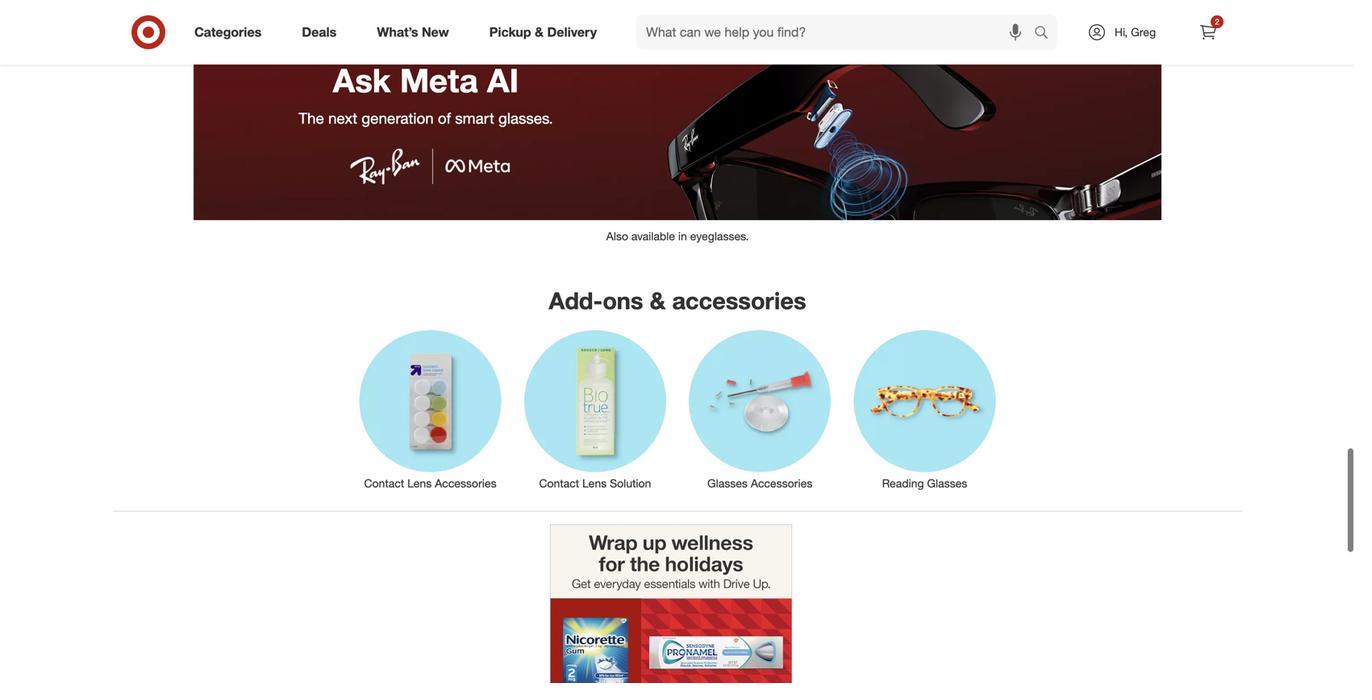 Task type: vqa. For each thing, say whether or not it's contained in the screenshot.
Contact Lens Accessories
yes



Task type: locate. For each thing, give the bounding box(es) containing it.
search button
[[1027, 15, 1066, 53]]

ask
[[333, 60, 391, 100]]

pickup & delivery link
[[476, 15, 617, 50]]

2 accessories from the left
[[751, 476, 812, 490]]

1 lens from the left
[[407, 476, 432, 490]]

lens for accessories
[[407, 476, 432, 490]]

contact lens solution
[[539, 476, 651, 490]]

0 horizontal spatial accessories
[[435, 476, 497, 490]]

in
[[678, 229, 687, 243]]

0 vertical spatial &
[[535, 24, 544, 40]]

glasses
[[707, 476, 748, 490], [927, 476, 967, 490]]

0 horizontal spatial &
[[535, 24, 544, 40]]

2 contact from the left
[[539, 476, 579, 490]]

1 horizontal spatial &
[[650, 286, 666, 315]]

contact lens accessories
[[364, 476, 497, 490]]

accessories
[[435, 476, 497, 490], [751, 476, 812, 490]]

1 contact from the left
[[364, 476, 404, 490]]

&
[[535, 24, 544, 40], [650, 286, 666, 315]]

0 horizontal spatial lens
[[407, 476, 432, 490]]

lens
[[407, 476, 432, 490], [582, 476, 607, 490]]

& right pickup
[[535, 24, 544, 40]]

ai
[[487, 60, 519, 100]]

& right ons
[[650, 286, 666, 315]]

hi,
[[1115, 25, 1128, 39]]

meta
[[400, 60, 478, 100]]

glasses accessories
[[707, 476, 812, 490]]

add-
[[549, 286, 603, 315]]

available
[[631, 229, 675, 243]]

reading glasses link
[[842, 327, 1007, 492]]

1 horizontal spatial contact
[[539, 476, 579, 490]]

2 lens from the left
[[582, 476, 607, 490]]

new
[[422, 24, 449, 40]]

reading glasses
[[882, 476, 967, 490]]

1 horizontal spatial glasses
[[927, 476, 967, 490]]

ask meta ai
[[333, 60, 519, 100]]

contact lens solution link
[[513, 327, 678, 492]]

greg
[[1131, 25, 1156, 39]]

the
[[299, 109, 324, 127]]

hi, greg
[[1115, 25, 1156, 39]]

1 accessories from the left
[[435, 476, 497, 490]]

contact
[[364, 476, 404, 490], [539, 476, 579, 490]]

glasses.
[[498, 109, 553, 127]]

1 horizontal spatial lens
[[582, 476, 607, 490]]

1 horizontal spatial accessories
[[751, 476, 812, 490]]

0 horizontal spatial contact
[[364, 476, 404, 490]]

eyeglasses.
[[690, 229, 749, 243]]

ray-ban stories. rayban and meta logo image
[[194, 18, 1161, 220]]

1 vertical spatial &
[[650, 286, 666, 315]]

0 horizontal spatial glasses
[[707, 476, 748, 490]]



Task type: describe. For each thing, give the bounding box(es) containing it.
what's new link
[[363, 15, 469, 50]]

pickup
[[489, 24, 531, 40]]

search
[[1027, 26, 1066, 42]]

contact lens accessories link
[[348, 327, 513, 492]]

of
[[438, 109, 451, 127]]

what's new
[[377, 24, 449, 40]]

What can we help you find? suggestions appear below search field
[[636, 15, 1038, 50]]

what's
[[377, 24, 418, 40]]

advertisement region
[[550, 525, 792, 683]]

deals link
[[288, 15, 357, 50]]

next
[[328, 109, 357, 127]]

lens for solution
[[582, 476, 607, 490]]

smart
[[455, 109, 494, 127]]

deals
[[302, 24, 337, 40]]

also
[[606, 229, 628, 243]]

categories
[[194, 24, 262, 40]]

generation
[[361, 109, 434, 127]]

reading
[[882, 476, 924, 490]]

categories link
[[181, 15, 282, 50]]

contact for contact lens accessories
[[364, 476, 404, 490]]

accessories
[[672, 286, 806, 315]]

pickup & delivery
[[489, 24, 597, 40]]

contact for contact lens solution
[[539, 476, 579, 490]]

1 glasses from the left
[[707, 476, 748, 490]]

2 glasses from the left
[[927, 476, 967, 490]]

2
[[1215, 17, 1219, 27]]

also available in eyeglasses.
[[606, 229, 749, 243]]

glasses accessories link
[[678, 327, 842, 492]]

delivery
[[547, 24, 597, 40]]

solution
[[610, 476, 651, 490]]

2 link
[[1190, 15, 1226, 50]]

add-ons & accessories
[[549, 286, 806, 315]]

the next generation of smart glasses.
[[299, 109, 553, 127]]

ons
[[603, 286, 643, 315]]



